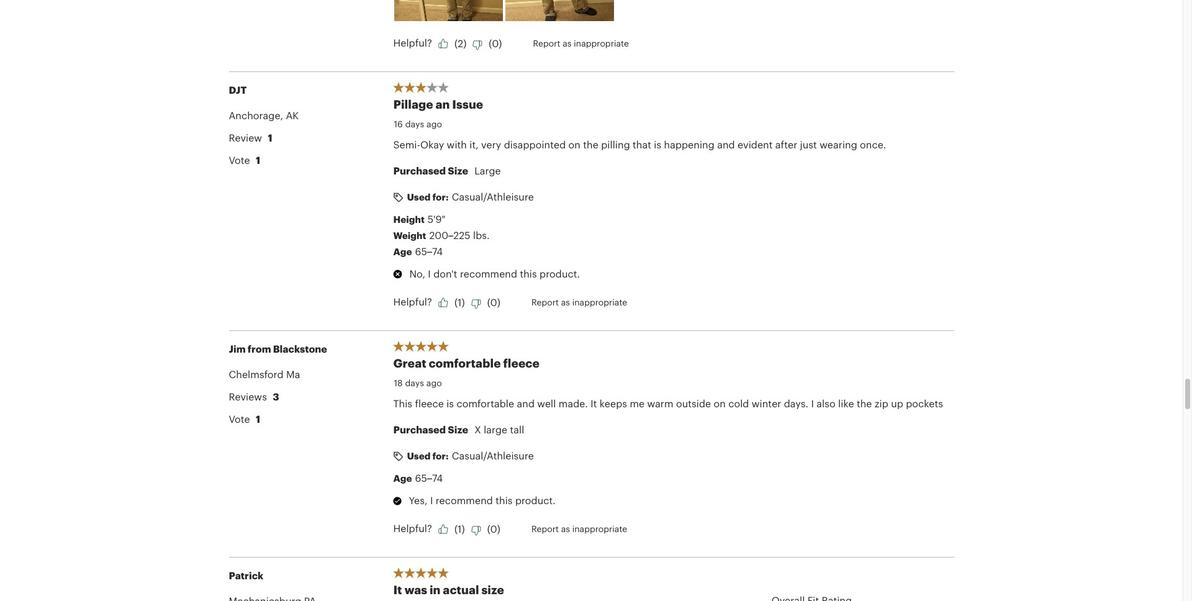 Task type: locate. For each thing, give the bounding box(es) containing it.
disappointed
[[504, 139, 566, 150]]

1 vertical spatial as
[[561, 297, 570, 307]]

used
[[407, 191, 431, 203], [407, 450, 431, 462]]

purchased down okay
[[393, 165, 446, 177]]

age 65–74
[[393, 472, 443, 484]]

2 1 from the top
[[458, 523, 462, 535]]

it
[[591, 398, 597, 409], [393, 583, 402, 597]]

d8c4887f dca8 44a1 801a cfe76c084647 image left ( 2 )
[[438, 38, 448, 48]]

0 vertical spatial casual/athleisure
[[452, 191, 534, 203]]

recommend down lbs.
[[460, 268, 517, 280]]

age down weight
[[393, 246, 412, 257]]

2
[[458, 37, 463, 49]]

1 horizontal spatial on
[[714, 398, 726, 409]]

1 vertical spatial days
[[405, 378, 424, 388]]

0 vertical spatial on
[[569, 139, 581, 150]]

0 horizontal spatial this
[[496, 495, 513, 506]]

1 vertical spatial used
[[407, 450, 431, 462]]

0 down no, i don't recommend this product.
[[491, 296, 497, 308]]

2 days from the top
[[405, 378, 424, 388]]

outside
[[676, 398, 711, 409]]

1 d8c4887f dca8 44a1 801a cfe76c084647 image from the top
[[438, 38, 448, 48]]

1 vertical spatial it
[[393, 583, 402, 597]]

i left also
[[811, 398, 814, 409]]

0 vertical spatial as
[[563, 38, 572, 48]]

2 vertical spatial as
[[561, 523, 570, 534]]

65–74 up 'yes,'
[[415, 472, 443, 484]]

d8c4887f dca8 44a1 801a cfe76c084647 image for ( 1 )
[[438, 524, 448, 534]]

0 vertical spatial days
[[405, 119, 424, 129]]

product.
[[540, 268, 580, 280], [515, 495, 556, 506]]

6e2d45c3 5453 4298 8f0d 3720663176c5 image right "2"
[[473, 40, 483, 50]]

up
[[891, 398, 904, 409]]

0 vertical spatial 65–74
[[415, 246, 443, 257]]

on right disappointed
[[569, 139, 581, 150]]

content helpfulness group
[[393, 33, 746, 53], [393, 292, 944, 312], [393, 519, 944, 539]]

0 vertical spatial size
[[448, 165, 468, 177]]

age
[[393, 246, 412, 257], [393, 473, 412, 484]]

was
[[405, 583, 427, 597]]

and left "evident"
[[717, 139, 735, 150]]

0 vertical spatial recommend
[[460, 268, 517, 280]]

0 vertical spatial purchased
[[393, 165, 446, 177]]

actual
[[443, 583, 479, 597]]

2 used for: casual/athleisure from the top
[[407, 450, 534, 462]]

( 1 ) for comfortable
[[455, 523, 465, 535]]

0 horizontal spatial on
[[569, 139, 581, 150]]

1 helpful? from the top
[[393, 37, 432, 49]]

the left the zip
[[857, 398, 872, 409]]

d8c4887f dca8 44a1 801a cfe76c084647 image for ( 2 )
[[438, 38, 448, 48]]

0 vertical spatial for:
[[433, 191, 449, 203]]

2 helpful? from the top
[[393, 296, 432, 308]]

used for: casual/athleisure down 'x'
[[407, 450, 534, 462]]

age up 'yes,'
[[393, 473, 412, 484]]

warm
[[648, 398, 674, 409]]

1 used from the top
[[407, 191, 431, 203]]

d8c4887f dca8 44a1 801a cfe76c084647 image
[[438, 38, 448, 48], [438, 524, 448, 534]]

2 vertical spatial helpful?
[[393, 523, 432, 534]]

(
[[455, 37, 458, 49], [489, 37, 492, 49], [455, 296, 458, 308], [487, 296, 491, 308], [455, 523, 458, 535], [487, 523, 491, 535]]

2 vertical spatial content helpfulness group
[[393, 519, 944, 539]]

used up height
[[407, 191, 431, 203]]

( 1 )
[[455, 296, 465, 308], [455, 523, 465, 535]]

in
[[430, 583, 441, 597]]

1 vertical spatial ago
[[427, 378, 442, 388]]

65–74 inside "height 5'9" weight 200–225 lbs. age 65–74"
[[415, 246, 443, 257]]

6e2d45c3 5453 4298 8f0d 3720663176c5 image down yes, i recommend this product. in the left of the page
[[471, 526, 481, 536]]

just
[[800, 139, 817, 150]]

report as inappropriate button for great comfortable fleece
[[532, 520, 628, 537]]

0
[[492, 37, 499, 49], [491, 296, 497, 308], [491, 523, 497, 535]]

1 1 from the top
[[458, 296, 462, 308]]

2 vertical spatial i
[[430, 495, 433, 506]]

2 casual/athleisure from the top
[[452, 450, 534, 462]]

well
[[537, 398, 556, 409]]

1 vertical spatial used for: casual/athleisure
[[407, 450, 534, 462]]

helpful? left ( 2 )
[[393, 37, 432, 49]]

helpful? down no,
[[393, 296, 432, 308]]

like
[[839, 398, 854, 409]]

report as inappropriate button
[[533, 35, 629, 51], [532, 294, 628, 310], [532, 520, 628, 537]]

1 down yes, i recommend this product. in the left of the page
[[458, 523, 462, 535]]

0 vertical spatial age
[[393, 246, 412, 257]]

d8c4887f dca8 44a1 801a cfe76c084647 image down yes, i recommend this product. in the left of the page
[[438, 524, 448, 534]]

fleece
[[503, 356, 540, 370], [415, 398, 444, 409]]

2 vertical spatial inappropriate
[[572, 523, 628, 534]]

size
[[448, 165, 468, 177], [448, 424, 468, 436]]

1 vertical spatial report as inappropriate
[[532, 297, 628, 307]]

6e2d45c3 5453 4298 8f0d 3720663176c5 image
[[473, 40, 483, 50], [471, 299, 481, 309], [471, 526, 481, 536]]

comfortable
[[429, 356, 501, 370], [457, 398, 514, 409]]

as for pillage an issue
[[561, 297, 570, 307]]

for: for comfortable
[[433, 450, 449, 462]]

1 vertical spatial fleece
[[415, 398, 444, 409]]

1 casual/athleisure from the top
[[452, 191, 534, 203]]

1 vertical spatial age
[[393, 473, 412, 484]]

0 vertical spatial used for: casual/athleisure
[[407, 191, 534, 203]]

)
[[463, 37, 467, 49], [499, 37, 502, 49], [462, 296, 465, 308], [497, 296, 501, 308], [462, 523, 465, 535], [497, 523, 501, 535]]

is
[[654, 139, 662, 150], [447, 398, 454, 409]]

days right 16
[[405, 119, 424, 129]]

0 right "2"
[[492, 37, 499, 49]]

1 days from the top
[[405, 119, 424, 129]]

1 vertical spatial report
[[532, 297, 559, 307]]

( 0 ) down yes, i recommend this product. in the left of the page
[[487, 523, 501, 535]]

purchased down this
[[393, 424, 446, 436]]

report
[[533, 38, 561, 48], [532, 297, 559, 307], [532, 523, 559, 534]]

on
[[569, 139, 581, 150], [714, 398, 726, 409]]

2 purchased from the top
[[393, 424, 446, 436]]

used up the age 65–74
[[407, 450, 431, 462]]

2 d8c4887f dca8 44a1 801a cfe76c084647 image from the top
[[438, 524, 448, 534]]

report as inappropriate
[[533, 38, 629, 48], [532, 297, 628, 307], [532, 523, 628, 534]]

used for great
[[407, 450, 431, 462]]

the
[[583, 139, 599, 150], [857, 398, 872, 409]]

1 age from the top
[[393, 246, 412, 257]]

0 vertical spatial 1
[[458, 296, 462, 308]]

i
[[428, 268, 431, 280], [811, 398, 814, 409], [430, 495, 433, 506]]

that
[[633, 139, 652, 150]]

days.
[[784, 398, 809, 409]]

1 vertical spatial content helpfulness group
[[393, 292, 944, 312]]

recommend right 'yes,'
[[436, 495, 493, 506]]

0 vertical spatial comfortable
[[429, 356, 501, 370]]

1 vertical spatial casual/athleisure
[[452, 450, 534, 462]]

0 vertical spatial this
[[520, 268, 537, 280]]

( 0 ) for fleece
[[487, 523, 501, 535]]

( 1 ) for an
[[455, 296, 465, 308]]

it left the was
[[393, 583, 402, 597]]

report as inappropriate for pillage an issue
[[532, 297, 628, 307]]

2 ( 1 ) from the top
[[455, 523, 465, 535]]

0 vertical spatial d8c4887f dca8 44a1 801a cfe76c084647 image
[[438, 38, 448, 48]]

2 size from the top
[[448, 424, 468, 436]]

1 vertical spatial on
[[714, 398, 726, 409]]

casual/athleisure for issue
[[452, 191, 534, 203]]

okay
[[420, 139, 444, 150]]

0 vertical spatial ago
[[427, 119, 442, 129]]

recommend
[[460, 268, 517, 280], [436, 495, 493, 506]]

1 horizontal spatial it
[[591, 398, 597, 409]]

2 vertical spatial report as inappropriate
[[532, 523, 628, 534]]

1 vertical spatial report as inappropriate button
[[532, 294, 628, 310]]

0 vertical spatial it
[[591, 398, 597, 409]]

18
[[394, 378, 403, 388]]

1 vertical spatial inappropriate
[[572, 297, 628, 307]]

issue
[[452, 97, 483, 111]]

1 vertical spatial 1
[[458, 523, 462, 535]]

helpful? down 'yes,'
[[393, 523, 432, 534]]

1 vertical spatial 0
[[491, 296, 497, 308]]

0 vertical spatial report
[[533, 38, 561, 48]]

1 purchased from the top
[[393, 165, 446, 177]]

purchased for great
[[393, 424, 446, 436]]

yes,
[[409, 495, 428, 506]]

it left keeps
[[591, 398, 597, 409]]

1 horizontal spatial this
[[520, 268, 537, 280]]

6e2d45c3 5453 4298 8f0d 3720663176c5 image right d8c4887f dca8 44a1 801a cfe76c084647 icon
[[471, 299, 481, 309]]

1 size from the top
[[448, 165, 468, 177]]

1 content helpfulness group from the top
[[393, 33, 746, 53]]

ago right 18
[[427, 378, 442, 388]]

inappropriate
[[574, 38, 629, 48], [572, 297, 628, 307], [572, 523, 628, 534]]

2 used from the top
[[407, 450, 431, 462]]

1 vertical spatial this
[[496, 495, 513, 506]]

( 0 ) right "2"
[[489, 37, 502, 49]]

size down with
[[448, 165, 468, 177]]

1 vertical spatial size
[[448, 424, 468, 436]]

1 vertical spatial for:
[[433, 450, 449, 462]]

0 vertical spatial 6e2d45c3 5453 4298 8f0d 3720663176c5 image
[[473, 40, 483, 50]]

( 0 ) down no, i don't recommend this product.
[[487, 296, 501, 308]]

comfortable up '18 days ago'
[[429, 356, 501, 370]]

used for: casual/athleisure down large
[[407, 191, 534, 203]]

for:
[[433, 191, 449, 203], [433, 450, 449, 462]]

1 vertical spatial ( 1 )
[[455, 523, 465, 535]]

fleece down '18 days ago'
[[415, 398, 444, 409]]

5'9"
[[428, 213, 446, 225]]

1 65–74 from the top
[[415, 246, 443, 257]]

1 vertical spatial recommend
[[436, 495, 493, 506]]

ago for comfortable
[[427, 378, 442, 388]]

me
[[630, 398, 645, 409]]

0 horizontal spatial is
[[447, 398, 454, 409]]

( 1 ) right d8c4887f dca8 44a1 801a cfe76c084647 icon
[[455, 296, 465, 308]]

2 vertical spatial 0
[[491, 523, 497, 535]]

1 vertical spatial 65–74
[[415, 472, 443, 484]]

comfortable up 'x'
[[457, 398, 514, 409]]

height 5'9" weight 200–225 lbs. age 65–74
[[393, 213, 490, 257]]

the left pilling
[[583, 139, 599, 150]]

0 vertical spatial helpful?
[[393, 37, 432, 49]]

great comfortable fleece
[[393, 356, 540, 370]]

weight
[[393, 230, 426, 241]]

1 vertical spatial helpful?
[[393, 296, 432, 308]]

1 vertical spatial 6e2d45c3 5453 4298 8f0d 3720663176c5 image
[[471, 299, 481, 309]]

very
[[481, 139, 501, 150]]

1 vertical spatial the
[[857, 398, 872, 409]]

helpful?
[[393, 37, 432, 49], [393, 296, 432, 308], [393, 523, 432, 534]]

i right 'yes,'
[[430, 495, 433, 506]]

0 vertical spatial ( 1 )
[[455, 296, 465, 308]]

0 vertical spatial is
[[654, 139, 662, 150]]

is up purchased size x large tall
[[447, 398, 454, 409]]

casual/athleisure for fleece
[[452, 450, 534, 462]]

16
[[394, 119, 403, 129]]

for: up 5'9"
[[433, 191, 449, 203]]

200–225
[[429, 229, 471, 241]]

is right that
[[654, 139, 662, 150]]

1 ( 1 ) from the top
[[455, 296, 465, 308]]

for: up the age 65–74
[[433, 450, 449, 462]]

0 horizontal spatial fleece
[[415, 398, 444, 409]]

casual/athleisure
[[452, 191, 534, 203], [452, 450, 534, 462]]

yes, i recommend this product.
[[409, 495, 556, 506]]

2 vertical spatial 6e2d45c3 5453 4298 8f0d 3720663176c5 image
[[471, 526, 481, 536]]

65–74
[[415, 246, 443, 257], [415, 472, 443, 484]]

( 0 )
[[489, 37, 502, 49], [487, 296, 501, 308], [487, 523, 501, 535]]

1 used for: casual/athleisure from the top
[[407, 191, 534, 203]]

6e2d45c3 5453 4298 8f0d 3720663176c5 image for fleece
[[471, 526, 481, 536]]

days for great
[[405, 378, 424, 388]]

( 2 )
[[455, 37, 467, 49]]

2 age from the top
[[393, 473, 412, 484]]

0 down yes, i recommend this product. in the left of the page
[[491, 523, 497, 535]]

size for an
[[448, 165, 468, 177]]

ago
[[427, 119, 442, 129], [427, 378, 442, 388]]

2 vertical spatial report
[[532, 523, 559, 534]]

1 horizontal spatial fleece
[[503, 356, 540, 370]]

1 vertical spatial purchased
[[393, 424, 446, 436]]

days
[[405, 119, 424, 129], [405, 378, 424, 388]]

1 for comfortable
[[458, 523, 462, 535]]

and left well at left
[[517, 398, 535, 409]]

i right no,
[[428, 268, 431, 280]]

1
[[458, 296, 462, 308], [458, 523, 462, 535]]

1 horizontal spatial is
[[654, 139, 662, 150]]

on left cold in the right bottom of the page
[[714, 398, 726, 409]]

as
[[563, 38, 572, 48], [561, 297, 570, 307], [561, 523, 570, 534]]

content helpfulness group for pillage an issue
[[393, 292, 944, 312]]

0 horizontal spatial and
[[517, 398, 535, 409]]

lbs.
[[473, 229, 490, 241]]

pillage an issue
[[393, 97, 483, 111]]

days right 18
[[405, 378, 424, 388]]

0 vertical spatial content helpfulness group
[[393, 33, 746, 53]]

3 content helpfulness group from the top
[[393, 519, 944, 539]]

1 for: from the top
[[433, 191, 449, 203]]

days for pillage
[[405, 119, 424, 129]]

2 content helpfulness group from the top
[[393, 292, 944, 312]]

1 right d8c4887f dca8 44a1 801a cfe76c084647 icon
[[458, 296, 462, 308]]

size left 'x'
[[448, 424, 468, 436]]

and
[[717, 139, 735, 150], [517, 398, 535, 409]]

pilling
[[601, 139, 630, 150]]

wearing
[[820, 139, 858, 150]]

2 vertical spatial report as inappropriate button
[[532, 520, 628, 537]]

1 horizontal spatial and
[[717, 139, 735, 150]]

fleece up well at left
[[503, 356, 540, 370]]

0 horizontal spatial the
[[583, 139, 599, 150]]

don't
[[434, 268, 458, 280]]

2 vertical spatial ( 0 )
[[487, 523, 501, 535]]

3 helpful? from the top
[[393, 523, 432, 534]]

0 vertical spatial used
[[407, 191, 431, 203]]

( 1 ) down yes, i recommend this product. in the left of the page
[[455, 523, 465, 535]]

purchased
[[393, 165, 446, 177], [393, 424, 446, 436]]

1 vertical spatial d8c4887f dca8 44a1 801a cfe76c084647 image
[[438, 524, 448, 534]]

an
[[436, 97, 450, 111]]

0 vertical spatial i
[[428, 268, 431, 280]]

this
[[520, 268, 537, 280], [496, 495, 513, 506]]

2 for: from the top
[[433, 450, 449, 462]]

65–74 down weight
[[415, 246, 443, 257]]

used for: casual/athleisure
[[407, 191, 534, 203], [407, 450, 534, 462]]

no,
[[410, 268, 425, 280]]

no, i don't recommend this product.
[[410, 268, 580, 280]]

ago down pillage an issue
[[427, 119, 442, 129]]

1 vertical spatial ( 0 )
[[487, 296, 501, 308]]

this
[[393, 398, 412, 409]]



Task type: vqa. For each thing, say whether or not it's contained in the screenshot.


Task type: describe. For each thing, give the bounding box(es) containing it.
2 65–74 from the top
[[415, 472, 443, 484]]

large
[[484, 424, 508, 436]]

with
[[447, 139, 467, 150]]

size for comfortable
[[448, 424, 468, 436]]

height
[[393, 214, 425, 225]]

semi-okay with it, very disappointed on the pilling that is happening and evident after just wearing once.
[[393, 139, 887, 150]]

purchased for pillage
[[393, 165, 446, 177]]

0 vertical spatial report as inappropriate
[[533, 38, 629, 48]]

6e2d45c3 5453 4298 8f0d 3720663176c5 image for issue
[[471, 299, 481, 309]]

1 vertical spatial is
[[447, 398, 454, 409]]

evident
[[738, 139, 773, 150]]

ago for an
[[427, 119, 442, 129]]

pockets
[[906, 398, 943, 409]]

content helpfulness group for great comfortable fleece
[[393, 519, 944, 539]]

0 vertical spatial ( 0 )
[[489, 37, 502, 49]]

1 horizontal spatial the
[[857, 398, 872, 409]]

report for pillage an issue
[[532, 297, 559, 307]]

pillage
[[393, 97, 433, 111]]

cold
[[729, 398, 749, 409]]

semi-
[[393, 139, 420, 150]]

large
[[475, 165, 501, 177]]

age inside the age 65–74
[[393, 473, 412, 484]]

18 days ago
[[394, 378, 442, 388]]

0 vertical spatial and
[[717, 139, 735, 150]]

this fleece is comfortable and well made. it keeps me warm outside on cold winter days.  i also like the zip up pockets
[[393, 398, 943, 409]]

0 for fleece
[[491, 523, 497, 535]]

( 0 ) for issue
[[487, 296, 501, 308]]

inappropriate for great comfortable fleece
[[572, 523, 628, 534]]

1 for an
[[458, 296, 462, 308]]

0 for issue
[[491, 296, 497, 308]]

helpful? for great
[[393, 523, 432, 534]]

made.
[[559, 398, 588, 409]]

1 vertical spatial product.
[[515, 495, 556, 506]]

1 vertical spatial i
[[811, 398, 814, 409]]

helpful? for pillage
[[393, 296, 432, 308]]

purchased size large
[[393, 165, 501, 177]]

x
[[475, 424, 481, 436]]

as for great comfortable fleece
[[561, 523, 570, 534]]

0 vertical spatial the
[[583, 139, 599, 150]]

after
[[776, 139, 798, 150]]

it,
[[470, 139, 479, 150]]

for: for an
[[433, 191, 449, 203]]

it was in actual size
[[393, 583, 504, 597]]

keeps
[[600, 398, 627, 409]]

inappropriate for pillage an issue
[[572, 297, 628, 307]]

report for great comfortable fleece
[[532, 523, 559, 534]]

1 vertical spatial and
[[517, 398, 535, 409]]

0 vertical spatial 0
[[492, 37, 499, 49]]

0 vertical spatial inappropriate
[[574, 38, 629, 48]]

report as inappropriate button for pillage an issue
[[532, 294, 628, 310]]

happening
[[664, 139, 715, 150]]

also
[[817, 398, 836, 409]]

zip
[[875, 398, 889, 409]]

size
[[482, 583, 504, 597]]

once.
[[860, 139, 887, 150]]

used for pillage
[[407, 191, 431, 203]]

winter
[[752, 398, 782, 409]]

age inside "height 5'9" weight 200–225 lbs. age 65–74"
[[393, 246, 412, 257]]

purchased size x large tall
[[393, 424, 524, 436]]

used for: casual/athleisure for issue
[[407, 191, 534, 203]]

16 days ago
[[394, 119, 442, 129]]

report as inappropriate for great comfortable fleece
[[532, 523, 628, 534]]

0 vertical spatial product.
[[540, 268, 580, 280]]

d8c4887f dca8 44a1 801a cfe76c084647 image
[[438, 297, 448, 307]]

0 vertical spatial fleece
[[503, 356, 540, 370]]

1 vertical spatial comfortable
[[457, 398, 514, 409]]

great
[[393, 356, 426, 370]]

i for issue
[[428, 268, 431, 280]]

tall
[[510, 424, 524, 436]]

0 vertical spatial report as inappropriate button
[[533, 35, 629, 51]]

i for fleece
[[430, 495, 433, 506]]

used for: casual/athleisure for fleece
[[407, 450, 534, 462]]

0 horizontal spatial it
[[393, 583, 402, 597]]



